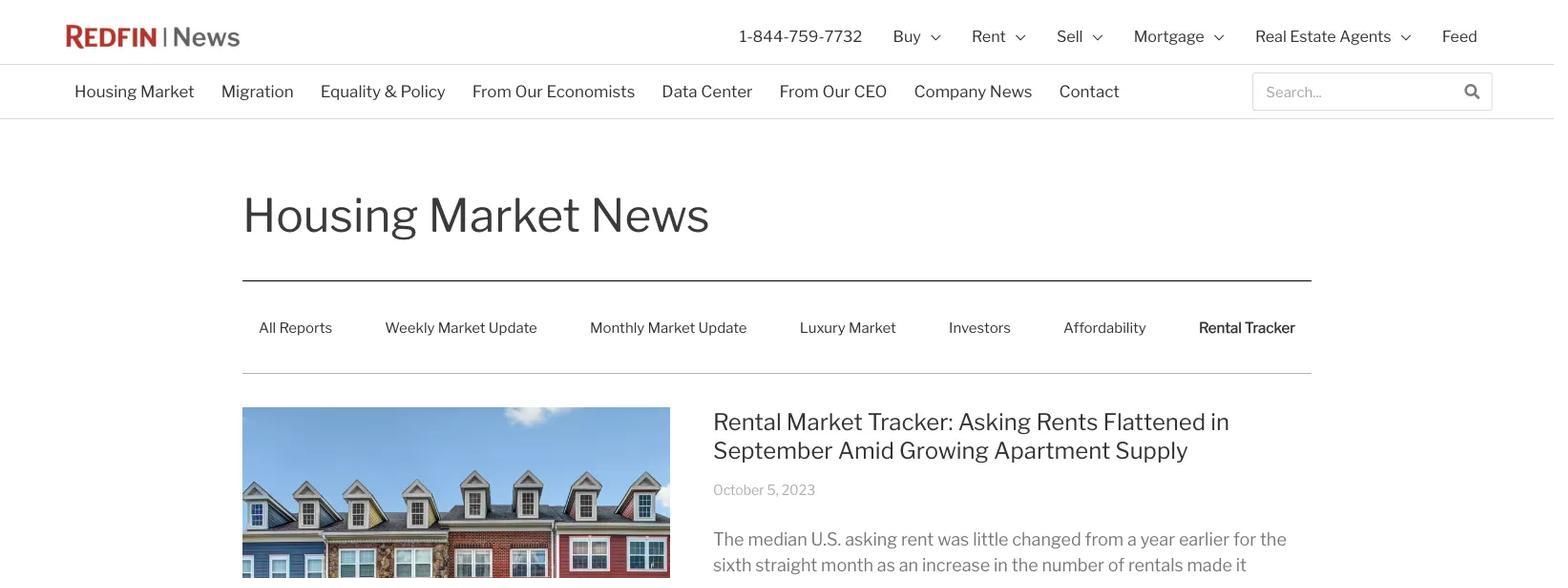 Task type: locate. For each thing, give the bounding box(es) containing it.
in
[[1211, 408, 1230, 436], [994, 555, 1008, 576]]

market for housing market news
[[428, 187, 580, 243]]

market inside "link"
[[648, 319, 695, 336]]

0 horizontal spatial the
[[1012, 555, 1038, 576]]

of
[[1108, 555, 1125, 576]]

rental up september
[[713, 408, 782, 436]]

1 update from the left
[[489, 319, 537, 336]]

None search field
[[1253, 73, 1492, 111]]

policy
[[401, 82, 446, 101]]

migration
[[221, 82, 294, 101]]

1 horizontal spatial housing
[[242, 187, 418, 243]]

october
[[713, 482, 764, 498]]

from for from our economists
[[472, 82, 512, 101]]

the right "for"
[[1260, 529, 1287, 550]]

earlier
[[1179, 529, 1230, 550]]

luxury market link
[[783, 306, 913, 349]]

increase
[[922, 555, 990, 576]]

0 horizontal spatial update
[[489, 319, 537, 336]]

news inside "company news" link
[[990, 82, 1032, 101]]

1 horizontal spatial in
[[1211, 408, 1230, 436]]

7732
[[825, 27, 862, 46]]

the down "changed" at the bottom of page
[[1012, 555, 1038, 576]]

changed
[[1012, 529, 1081, 550]]

1 horizontal spatial news
[[990, 82, 1032, 101]]

as
[[877, 555, 895, 576]]

from
[[472, 82, 512, 101], [780, 82, 819, 101]]

2 our from the left
[[822, 82, 850, 101]]

1 vertical spatial in
[[994, 555, 1008, 576]]

weekly
[[385, 319, 435, 336]]

amid
[[838, 437, 894, 464]]

1 horizontal spatial update
[[698, 319, 747, 336]]

market inside rental market tracker: asking rents flattened in september amid growing apartment supply
[[786, 408, 863, 436]]

844-
[[753, 27, 789, 46]]

news
[[990, 82, 1032, 101], [590, 187, 710, 243]]

market
[[140, 82, 194, 101], [428, 187, 580, 243], [438, 319, 486, 336], [648, 319, 695, 336], [849, 319, 896, 336], [786, 408, 863, 436]]

luxury
[[800, 319, 846, 336]]

monthly
[[590, 319, 645, 336]]

real estate agents link
[[1240, 0, 1427, 74]]

0 horizontal spatial news
[[590, 187, 710, 243]]

1 vertical spatial rental
[[713, 408, 782, 436]]

mortgage
[[1134, 27, 1205, 46]]

2 update from the left
[[698, 319, 747, 336]]

in right flattened
[[1211, 408, 1230, 436]]

number
[[1042, 555, 1104, 576]]

1-844-759-7732 link
[[724, 0, 878, 74]]

equality & policy
[[320, 82, 446, 101]]

1 horizontal spatial from
[[780, 82, 819, 101]]

median
[[748, 529, 807, 550]]

0 vertical spatial in
[[1211, 408, 1230, 436]]

feed
[[1442, 27, 1478, 46]]

market for rental market tracker: asking rents flattened in september amid growing apartment supply
[[786, 408, 863, 436]]

company news
[[914, 82, 1032, 101]]

0 horizontal spatial housing
[[74, 82, 137, 101]]

0 horizontal spatial from
[[472, 82, 512, 101]]

from down 1-844-759-7732 link
[[780, 82, 819, 101]]

1-
[[740, 27, 753, 46]]

from
[[1085, 529, 1124, 550]]

0 horizontal spatial our
[[515, 82, 543, 101]]

rentals
[[1128, 555, 1183, 576]]

market for housing market
[[140, 82, 194, 101]]

september
[[713, 437, 833, 464]]

mortgage link
[[1118, 0, 1240, 74]]

migration link
[[208, 70, 307, 114]]

from our ceo
[[780, 82, 887, 101]]

market for monthly market update
[[648, 319, 695, 336]]

from our economists link
[[459, 70, 649, 114]]

feed link
[[1427, 0, 1493, 74]]

Search... search field
[[1253, 74, 1453, 110]]

rental market tracker: asking rents flattened in september amid growing apartment supply
[[713, 408, 1230, 464]]

1 horizontal spatial rental
[[1199, 319, 1242, 336]]

supply
[[1115, 437, 1188, 464]]

0 vertical spatial rental
[[1199, 319, 1242, 336]]

rental left 'tracker'
[[1199, 319, 1242, 336]]

rental inside rental market tracker: asking rents flattened in september amid growing apartment supply
[[713, 408, 782, 436]]

1 vertical spatial news
[[590, 187, 710, 243]]

company news link
[[901, 70, 1046, 114]]

investors link
[[933, 306, 1027, 349]]

1 horizontal spatial the
[[1260, 529, 1287, 550]]

monthly market update
[[590, 319, 747, 336]]

weekly market update link
[[369, 306, 554, 349]]

0 vertical spatial news
[[990, 82, 1032, 101]]

our left 'ceo'
[[822, 82, 850, 101]]

rental
[[1199, 319, 1242, 336], [713, 408, 782, 436]]

monthly market update link
[[574, 306, 763, 349]]

update inside "link"
[[698, 319, 747, 336]]

1 from from the left
[[472, 82, 512, 101]]

little
[[973, 529, 1009, 550]]

1 vertical spatial housing
[[242, 187, 418, 243]]

from right policy
[[472, 82, 512, 101]]

0 vertical spatial housing
[[74, 82, 137, 101]]

the
[[1260, 529, 1287, 550], [1012, 555, 1038, 576]]

housing
[[74, 82, 137, 101], [242, 187, 418, 243]]

equality
[[320, 82, 381, 101]]

1 horizontal spatial our
[[822, 82, 850, 101]]

rents
[[1036, 408, 1098, 436]]

update
[[489, 319, 537, 336], [698, 319, 747, 336]]

0 horizontal spatial in
[[994, 555, 1008, 576]]

update for weekly market update
[[489, 319, 537, 336]]

economists
[[547, 82, 635, 101]]

2 from from the left
[[780, 82, 819, 101]]

1 our from the left
[[515, 82, 543, 101]]

0 horizontal spatial rental
[[713, 408, 782, 436]]

rental tracker link
[[1183, 306, 1312, 349]]

housing for housing market news
[[242, 187, 418, 243]]

0 vertical spatial the
[[1260, 529, 1287, 550]]

in down little
[[994, 555, 1008, 576]]

rent
[[901, 529, 934, 550]]

update for monthly market update
[[698, 319, 747, 336]]

reports
[[279, 319, 332, 336]]

apartment
[[994, 437, 1110, 464]]

our left the 'economists'
[[515, 82, 543, 101]]

estate
[[1290, 27, 1336, 46]]

housing market news
[[242, 187, 710, 243]]

2023
[[782, 482, 815, 498]]

for
[[1233, 529, 1256, 550]]

from for from our ceo
[[780, 82, 819, 101]]



Task type: vqa. For each thing, say whether or not it's contained in the screenshot.
sixth
yes



Task type: describe. For each thing, give the bounding box(es) containing it.
buy
[[893, 27, 921, 46]]

data center
[[662, 82, 753, 101]]

housing for housing market
[[74, 82, 137, 101]]

housing market link
[[61, 70, 208, 114]]

data
[[662, 82, 698, 101]]

the
[[713, 529, 744, 550]]

year
[[1141, 529, 1175, 550]]

our for ceo
[[822, 82, 850, 101]]

rental tracker
[[1199, 319, 1295, 336]]

market for weekly market update
[[438, 319, 486, 336]]

flattened
[[1103, 408, 1206, 436]]

growing
[[899, 437, 989, 464]]

housing market
[[74, 82, 194, 101]]

all
[[259, 319, 276, 336]]

tracker:
[[868, 408, 953, 436]]

straight
[[755, 555, 817, 576]]

weekly market update
[[385, 319, 537, 336]]

rent link
[[956, 0, 1041, 74]]

in inside the median u.s. asking rent was little changed from a year earlier for the sixth straight month as an increase in the number of rentals made i
[[994, 555, 1008, 576]]

an
[[899, 555, 918, 576]]

all reports
[[259, 319, 332, 336]]

ceo
[[854, 82, 887, 101]]

search image
[[1465, 84, 1480, 99]]

759-
[[789, 27, 825, 46]]

a
[[1127, 529, 1137, 550]]

u.s.
[[811, 529, 841, 550]]

buy link
[[878, 0, 956, 74]]

tracker
[[1245, 319, 1295, 336]]

asking
[[845, 529, 897, 550]]

sell link
[[1041, 0, 1118, 74]]

investors
[[949, 319, 1011, 336]]

affordability link
[[1047, 306, 1163, 349]]

redfin real estate news image
[[61, 17, 244, 56]]

sixth
[[713, 555, 752, 576]]

agents
[[1340, 27, 1392, 46]]

data center link
[[649, 70, 766, 114]]

in inside rental market tracker: asking rents flattened in september amid growing apartment supply
[[1211, 408, 1230, 436]]

asking
[[958, 408, 1031, 436]]

luxury market
[[800, 319, 896, 336]]

contact
[[1059, 82, 1120, 101]]

our for economists
[[515, 82, 543, 101]]

center
[[701, 82, 753, 101]]

rental market tracker: asking rents flattened in september amid growing apartment supply link
[[713, 408, 1230, 464]]

month
[[821, 555, 873, 576]]

1-844-759-7732
[[740, 27, 862, 46]]

1 vertical spatial the
[[1012, 555, 1038, 576]]

equality & policy link
[[307, 70, 459, 114]]

affordability
[[1064, 319, 1146, 336]]

made
[[1187, 555, 1232, 576]]

real
[[1255, 27, 1287, 46]]

contact link
[[1046, 70, 1133, 114]]

5,
[[767, 482, 779, 498]]

was
[[938, 529, 969, 550]]

october 5, 2023
[[713, 482, 815, 498]]

all reports link
[[242, 306, 349, 349]]

company
[[914, 82, 986, 101]]

the median u.s. asking rent was little changed from a year earlier for the sixth straight month as an increase in the number of rentals made i
[[713, 529, 1287, 579]]

rental for rental tracker
[[1199, 319, 1242, 336]]

sell
[[1057, 27, 1083, 46]]

rental for rental market tracker: asking rents flattened in september amid growing apartment supply
[[713, 408, 782, 436]]

real estate agents
[[1255, 27, 1392, 46]]

from our economists
[[472, 82, 635, 101]]

from our ceo link
[[766, 70, 901, 114]]

market for luxury market
[[849, 319, 896, 336]]

rent
[[972, 27, 1006, 46]]

&
[[384, 82, 397, 101]]



